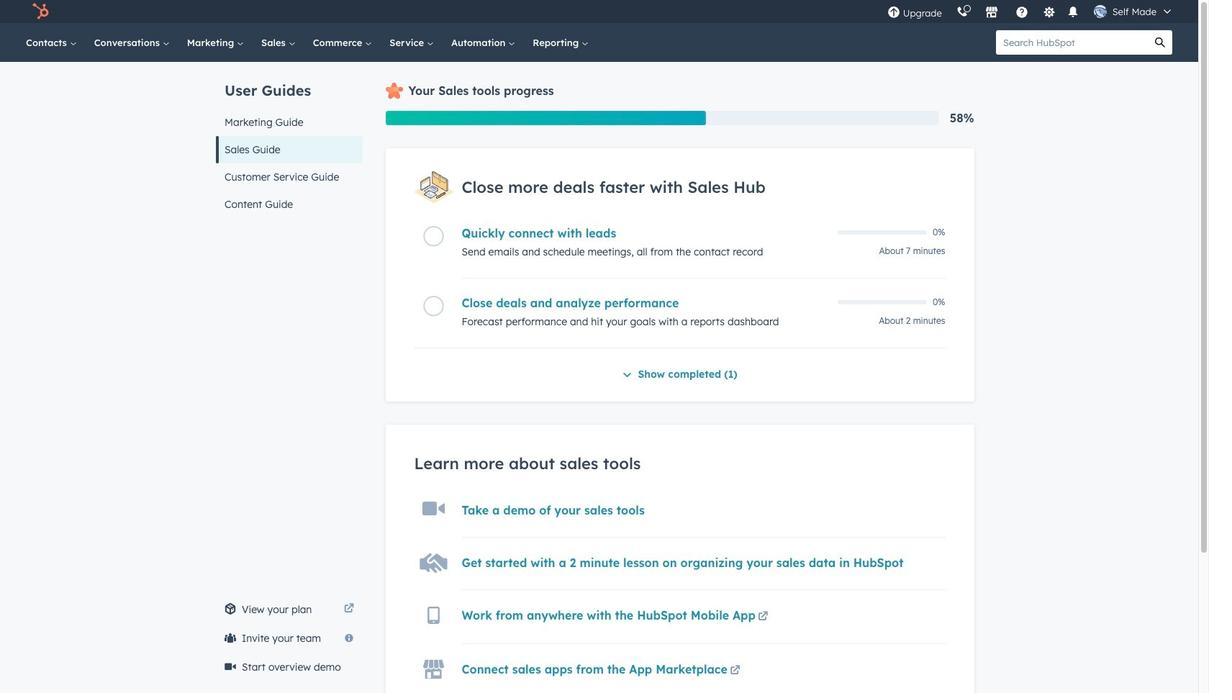 Task type: describe. For each thing, give the bounding box(es) containing it.
marketplaces image
[[986, 6, 999, 19]]

link opens in a new window image
[[730, 663, 741, 680]]

ruby anderson image
[[1094, 5, 1107, 18]]



Task type: locate. For each thing, give the bounding box(es) containing it.
menu
[[880, 0, 1182, 23]]

user guides element
[[216, 62, 363, 218]]

Search HubSpot search field
[[997, 30, 1149, 55]]

progress bar
[[386, 111, 706, 125]]

link opens in a new window image
[[344, 601, 354, 619], [344, 604, 354, 615], [758, 609, 769, 626], [758, 612, 769, 623], [730, 666, 741, 677]]



Task type: vqa. For each thing, say whether or not it's contained in the screenshot.
the Company in Company domain name Riot.com
no



